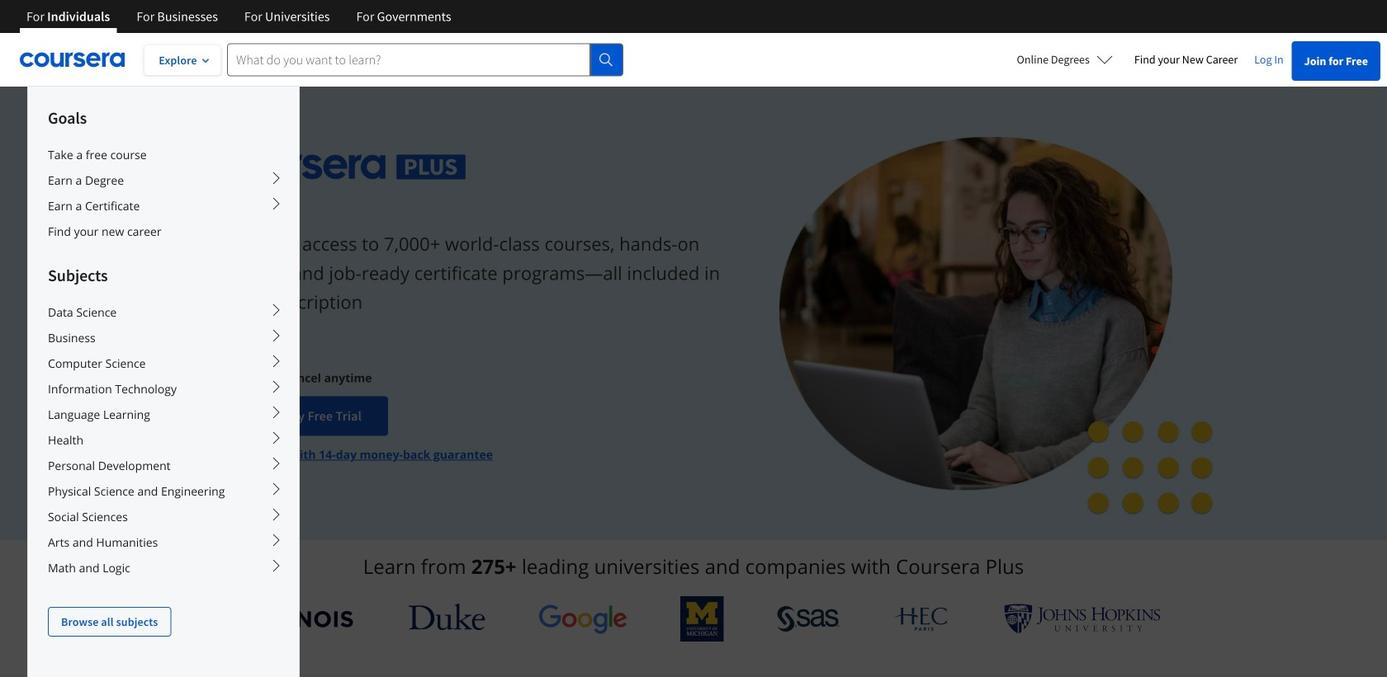 Task type: locate. For each thing, give the bounding box(es) containing it.
duke university image
[[409, 604, 485, 631]]

None search field
[[227, 43, 623, 76]]

university of illinois at urbana-champaign image
[[226, 606, 355, 633]]

sas image
[[777, 606, 840, 633]]

banner navigation
[[13, 0, 465, 33]]



Task type: vqa. For each thing, say whether or not it's contained in the screenshot.
and to the left
no



Task type: describe. For each thing, give the bounding box(es) containing it.
explore menu element
[[28, 87, 299, 637]]

coursera plus image
[[215, 155, 466, 180]]

hec paris image
[[893, 603, 951, 637]]

What do you want to learn? text field
[[227, 43, 590, 76]]

university of michigan image
[[681, 597, 724, 642]]

google image
[[538, 604, 627, 635]]

johns hopkins university image
[[1004, 604, 1161, 635]]

coursera image
[[20, 46, 125, 73]]



